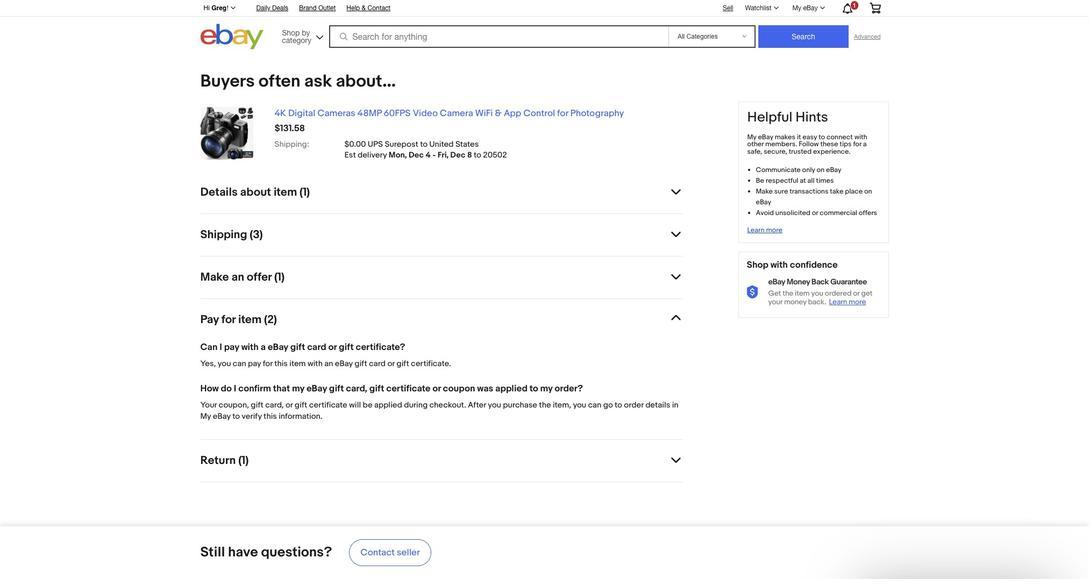 Task type: vqa. For each thing, say whether or not it's contained in the screenshot.
Communicate
yes



Task type: describe. For each thing, give the bounding box(es) containing it.
order?
[[555, 384, 583, 394]]

none submit inside shop by category banner
[[758, 25, 849, 48]]

hi
[[204, 4, 210, 12]]

help & contact link
[[347, 3, 391, 15]]

help & contact
[[347, 4, 391, 12]]

(2)
[[264, 313, 277, 327]]

buyers
[[200, 71, 255, 92]]

ebay money back guarantee
[[768, 277, 867, 287]]

all
[[808, 176, 815, 185]]

return
[[200, 454, 236, 468]]

certificate inside your coupon, gift card, or gift certificate will be applied during checkout. after you purchase the item, you can go to order details in my ebay to verify this information.
[[309, 400, 347, 410]]

nbd-direct-cf2 has listed this item as new.
[[200, 231, 355, 242]]

delivery
[[358, 150, 387, 160]]

0 horizontal spatial can
[[233, 359, 246, 369]]

nbd-
[[200, 231, 218, 242]]

you right yes,
[[218, 359, 231, 369]]

transactions
[[790, 187, 829, 196]]

1 vertical spatial i
[[220, 342, 222, 353]]

consider
[[408, 316, 440, 327]]

do for i
[[221, 384, 232, 394]]

respectful
[[766, 176, 798, 185]]

avoid
[[756, 209, 774, 217]]

certificate.
[[411, 359, 451, 369]]

ebay up get
[[768, 277, 785, 287]]

4k
[[275, 108, 286, 119]]

$0.00 ups surepost to united states est delivery mon, dec 4 - fri, dec 8 to  20502
[[345, 139, 507, 160]]

0 horizontal spatial on
[[817, 166, 825, 174]]

during
[[404, 400, 428, 410]]

learn for learn more link to the top
[[747, 226, 765, 235]]

shop with confidence
[[747, 260, 838, 270]]

20502
[[483, 150, 507, 160]]

to right '8'
[[474, 150, 481, 160]]

experience.
[[813, 147, 851, 156]]

best
[[546, 316, 562, 327]]

i for an
[[234, 300, 236, 310]]

-
[[433, 150, 436, 160]]

video
[[413, 108, 438, 119]]

0 horizontal spatial a
[[261, 342, 266, 353]]

for right control
[[557, 108, 568, 119]]

as
[[327, 231, 336, 242]]

your
[[200, 400, 217, 410]]

times
[[816, 176, 834, 185]]

ebay inside your coupon, gift card, or gift certificate will be applied during checkout. after you purchase the item, you can go to order details in my ebay to verify this information.
[[213, 411, 231, 422]]

details about item (1)
[[200, 186, 310, 200]]

what
[[200, 215, 222, 225]]

only
[[802, 166, 815, 174]]

4k digital cameras 48mp 60fps video camera wifi & app control for photography image
[[200, 107, 253, 160]]

new.
[[337, 231, 355, 242]]

be
[[756, 176, 764, 185]]

item for details about item (1)
[[274, 186, 297, 200]]

app
[[504, 108, 521, 119]]

$0.00
[[345, 139, 366, 150]]

daily deals
[[256, 4, 288, 12]]

photography
[[570, 108, 624, 119]]

1 vertical spatial card
[[369, 359, 386, 369]]

ebay down enabled
[[268, 342, 288, 353]]

brand
[[299, 4, 317, 12]]

1 horizontal spatial certificate
[[386, 384, 431, 394]]

digital
[[288, 108, 315, 119]]

you inside the get the item you ordered or get your money back.
[[811, 289, 823, 298]]

1 my from the left
[[292, 384, 305, 394]]

surepost
[[385, 139, 418, 150]]

applied inside your coupon, gift card, or gift certificate will be applied during checkout. after you purchase the item, you can go to order details in my ebay to verify this information.
[[374, 400, 402, 410]]

you right after
[[488, 400, 501, 410]]

60fps
[[384, 108, 411, 119]]

0 horizontal spatial card
[[307, 342, 326, 353]]

confidence
[[790, 260, 838, 270]]

offer?
[[276, 300, 301, 310]]

1 vertical spatial learn more link
[[829, 298, 869, 307]]

details
[[200, 186, 238, 200]]

confirm
[[238, 384, 271, 394]]

or inside your coupon, gift card, or gift certificate will be applied during checkout. after you purchase the item, you can go to order details in my ebay to verify this information.
[[286, 400, 293, 410]]

guarantee
[[830, 277, 867, 287]]

fri,
[[438, 150, 449, 160]]

0 horizontal spatial pay
[[224, 342, 239, 353]]

or down certificate?
[[387, 359, 395, 369]]

a for for
[[863, 140, 867, 149]]

seller for contact
[[397, 548, 420, 558]]

shop by category
[[282, 28, 311, 44]]

by
[[302, 28, 310, 37]]

you right item,
[[573, 400, 586, 410]]

for up confirm
[[263, 359, 273, 369]]

in
[[672, 400, 679, 410]]

4k digital cameras 48mp 60fps video camera wifi & app control for photography
[[275, 108, 624, 119]]

send
[[450, 316, 468, 327]]

safe,
[[747, 147, 762, 156]]

wifi
[[475, 108, 493, 119]]

makes
[[775, 133, 796, 141]]

ebay inside "account" navigation
[[803, 4, 818, 12]]

2 horizontal spatial an
[[325, 359, 333, 369]]

my inside your coupon, gift card, or gift certificate will be applied during checkout. after you purchase the item, you can go to order details in my ebay to verify this information.
[[200, 411, 211, 422]]

(3)
[[250, 228, 263, 242]]

how for make
[[200, 300, 219, 310]]

watchlist
[[745, 4, 772, 12]]

connect
[[827, 133, 853, 141]]

was
[[477, 384, 493, 394]]

have
[[228, 544, 258, 561]]

shop by category button
[[277, 24, 326, 47]]

how for can
[[200, 384, 219, 394]]

checkout.
[[429, 400, 466, 410]]

order
[[624, 400, 644, 410]]

tips
[[840, 140, 852, 149]]

money
[[787, 277, 810, 287]]

how do i make an offer?
[[200, 300, 301, 310]]

communicate
[[756, 166, 801, 174]]

contact seller link
[[349, 540, 431, 566]]

your coupon, gift card, or gift certificate will be applied during checkout. after you purchase the item, you can go to order details in my ebay to verify this information.
[[200, 400, 679, 422]]

to right the go
[[615, 400, 622, 410]]

4
[[426, 150, 431, 160]]

purchase
[[503, 400, 537, 410]]

advanced link
[[849, 26, 886, 47]]

ebay down the yes, you can pay for this item with an ebay gift card or gift certificate.
[[307, 384, 327, 394]]

1 horizontal spatial an
[[263, 300, 274, 310]]

follow
[[799, 140, 819, 149]]

get
[[768, 289, 781, 298]]

these
[[821, 140, 838, 149]]



Task type: locate. For each thing, give the bounding box(es) containing it.
back
[[812, 277, 829, 287]]

0 horizontal spatial my
[[292, 384, 305, 394]]

a for send
[[470, 316, 474, 327]]

it
[[797, 133, 801, 141]]

an up "(2)" in the left bottom of the page
[[263, 300, 274, 310]]

a right send in the left bottom of the page
[[470, 316, 474, 327]]

get
[[861, 289, 873, 298]]

do up pay for item (2)
[[221, 300, 232, 310]]

more down the guarantee
[[849, 298, 866, 307]]

the
[[200, 316, 214, 327]]

1 vertical spatial a
[[470, 316, 474, 327]]

0 vertical spatial an
[[232, 271, 244, 285]]

this inside your coupon, gift card, or gift certificate will be applied during checkout. after you purchase the item, you can go to order details in my ebay to verify this information.
[[264, 411, 277, 422]]

go
[[603, 400, 613, 410]]

still have questions?
[[200, 544, 332, 561]]

an left offer in the left of the page
[[232, 271, 244, 285]]

sell
[[723, 4, 733, 12]]

help
[[347, 4, 360, 12]]

or left "get"
[[853, 289, 860, 298]]

learn more down the guarantee
[[829, 298, 866, 307]]

more for learn more link to the top
[[766, 226, 783, 235]]

0 horizontal spatial offers
[[292, 316, 314, 327]]

item
[[274, 186, 297, 200], [309, 231, 325, 242], [795, 289, 810, 298], [238, 313, 262, 327], [290, 359, 306, 369]]

my down your
[[200, 411, 211, 422]]

1 vertical spatial card,
[[265, 400, 284, 410]]

& left app in the left top of the page
[[495, 108, 502, 119]]

1 vertical spatial more
[[849, 298, 866, 307]]

2 dec from the left
[[450, 150, 466, 160]]

item for get the item you ordered or get your money back.
[[795, 289, 810, 298]]

0 vertical spatial card
[[307, 342, 326, 353]]

with down can i pay with a ebay gift card or gift certificate?
[[308, 359, 323, 369]]

ebay down "coupon,"
[[213, 411, 231, 422]]

0 vertical spatial can
[[233, 359, 246, 369]]

has
[[257, 231, 270, 242]]

1 horizontal spatial learn
[[829, 298, 847, 307]]

1 dec from the left
[[409, 150, 424, 160]]

how up pay
[[200, 300, 219, 310]]

or right the unsolicited on the right
[[812, 209, 818, 217]]

hi greg !
[[204, 4, 228, 12]]

card up the yes, you can pay for this item with an ebay gift card or gift certificate.
[[307, 342, 326, 353]]

item for pay for item (2)
[[238, 313, 262, 327]]

None submit
[[758, 25, 849, 48]]

1 horizontal spatial make
[[756, 187, 773, 196]]

0 horizontal spatial (1)
[[238, 454, 249, 468]]

&
[[362, 4, 366, 12], [495, 108, 502, 119]]

brand outlet link
[[299, 3, 336, 15]]

offers inside communicate only on ebay be respectful at all times make sure transactions take place on ebay avoid unsolicited or commercial offers
[[859, 209, 877, 217]]

0 vertical spatial certificate
[[386, 384, 431, 394]]

certificate
[[386, 384, 431, 394], [309, 400, 347, 410]]

ebay up times
[[826, 166, 842, 174]]

2 vertical spatial (1)
[[238, 454, 249, 468]]

i left make
[[234, 300, 236, 310]]

hints
[[796, 109, 828, 126]]

can left the go
[[588, 400, 602, 410]]

my
[[793, 4, 802, 12], [747, 133, 757, 141], [200, 411, 211, 422]]

0 horizontal spatial certificate
[[309, 400, 347, 410]]

make inside communicate only on ebay be respectful at all times make sure transactions take place on ebay avoid unsolicited or commercial offers
[[756, 187, 773, 196]]

return (1)
[[200, 454, 249, 468]]

an down can i pay with a ebay gift card or gift certificate?
[[325, 359, 333, 369]]

i
[[234, 300, 236, 310], [220, 342, 222, 353], [234, 384, 236, 394]]

dec left the 4
[[409, 150, 424, 160]]

(1) up of
[[300, 186, 310, 200]]

4k digital cameras 48mp 60fps video camera wifi & app control for photography link
[[275, 108, 624, 119]]

1 vertical spatial an
[[263, 300, 274, 310]]

this left item. on the bottom left
[[327, 316, 341, 327]]

make down 'be'
[[756, 187, 773, 196]]

for right "tips" on the top right of page
[[853, 140, 862, 149]]

my inside my ebay makes it easy to connect with other members. follow these tips for a safe, secure, trusted experience.
[[747, 133, 757, 141]]

0 horizontal spatial shop
[[282, 28, 300, 37]]

1 vertical spatial pay
[[248, 359, 261, 369]]

item.
[[342, 316, 361, 327]]

applied up 'purchase'
[[495, 384, 528, 394]]

0 horizontal spatial applied
[[374, 400, 402, 410]]

1 horizontal spatial learn more
[[829, 298, 866, 307]]

(1) right offer in the left of the page
[[274, 271, 285, 285]]

item down make
[[238, 313, 262, 327]]

shop up "with details__icon"
[[747, 260, 769, 270]]

with down hasn't
[[241, 342, 259, 353]]

can inside your coupon, gift card, or gift certificate will be applied during checkout. after you purchase the item, you can go to order details in my ebay to verify this information.
[[588, 400, 602, 410]]

can up confirm
[[233, 359, 246, 369]]

ebay up avoid
[[756, 198, 771, 207]]

trusted
[[789, 147, 812, 156]]

on up times
[[817, 166, 825, 174]]

my right that
[[292, 384, 305, 394]]

with right "tips" on the top right of page
[[855, 133, 867, 141]]

offers down place
[[859, 209, 877, 217]]

if
[[379, 316, 383, 327]]

the right the is
[[234, 215, 247, 225]]

card, up will
[[346, 384, 367, 394]]

the right get
[[783, 289, 794, 298]]

to up 'purchase'
[[530, 384, 538, 394]]

money
[[784, 298, 807, 307]]

2 vertical spatial my
[[200, 411, 211, 422]]

2 do from the top
[[221, 384, 232, 394]]

pay up confirm
[[248, 359, 261, 369]]

(1) for make an offer (1)
[[274, 271, 285, 285]]

place
[[845, 187, 863, 196]]

0 horizontal spatial &
[[362, 4, 366, 12]]

2 horizontal spatial (1)
[[300, 186, 310, 200]]

cameras
[[317, 108, 355, 119]]

1 how from the top
[[200, 300, 219, 310]]

1 vertical spatial your
[[528, 316, 544, 327]]

this down of
[[294, 231, 307, 242]]

1 horizontal spatial my
[[540, 384, 553, 394]]

!
[[227, 4, 228, 12]]

my ebay
[[793, 4, 818, 12]]

you down ebay money back guarantee
[[811, 289, 823, 298]]

item inside the get the item you ordered or get your money back.
[[795, 289, 810, 298]]

your
[[768, 298, 783, 307], [528, 316, 544, 327]]

a inside my ebay makes it easy to connect with other members. follow these tips for a safe, secure, trusted experience.
[[863, 140, 867, 149]]

0 horizontal spatial learn more
[[747, 226, 783, 235]]

of
[[292, 215, 300, 225]]

other
[[747, 140, 764, 149]]

details
[[646, 400, 670, 410]]

your inside the get the item you ordered or get your money back.
[[768, 298, 783, 307]]

0 horizontal spatial dec
[[409, 150, 424, 160]]

offer
[[247, 271, 272, 285]]

your left money
[[768, 298, 783, 307]]

1 horizontal spatial card
[[369, 359, 386, 369]]

the left item,
[[539, 400, 551, 410]]

1 vertical spatial on
[[864, 187, 872, 196]]

coupon,
[[219, 400, 249, 410]]

1 vertical spatial how
[[200, 384, 219, 394]]

0 vertical spatial card,
[[346, 384, 367, 394]]

& right help
[[362, 4, 366, 12]]

1 horizontal spatial offers
[[859, 209, 877, 217]]

0 horizontal spatial learn more link
[[747, 226, 783, 235]]

can
[[200, 342, 218, 353]]

2 vertical spatial a
[[261, 342, 266, 353]]

1 vertical spatial certificate
[[309, 400, 347, 410]]

applied
[[495, 384, 528, 394], [374, 400, 402, 410]]

1 horizontal spatial more
[[849, 298, 866, 307]]

cf2
[[243, 231, 255, 242]]

or inside communicate only on ebay be respectful at all times make sure transactions take place on ebay avoid unsolicited or commercial offers
[[812, 209, 818, 217]]

shop inside shop by category
[[282, 28, 300, 37]]

1 horizontal spatial on
[[864, 187, 872, 196]]

shipping
[[200, 228, 247, 242]]

i up "coupon,"
[[234, 384, 236, 394]]

1 horizontal spatial &
[[495, 108, 502, 119]]

states
[[456, 139, 479, 150]]

camera
[[440, 108, 473, 119]]

item?
[[318, 215, 342, 225]]

0 vertical spatial i
[[234, 300, 236, 310]]

1 vertical spatial do
[[221, 384, 232, 394]]

my inside "account" navigation
[[793, 4, 802, 12]]

do for an
[[221, 300, 232, 310]]

$131.58
[[275, 123, 305, 134]]

more down avoid
[[766, 226, 783, 235]]

0 horizontal spatial seller
[[216, 316, 236, 327]]

2 my from the left
[[540, 384, 553, 394]]

or up the yes, you can pay for this item with an ebay gift card or gift certificate.
[[328, 342, 337, 353]]

1 vertical spatial can
[[588, 400, 602, 410]]

brand outlet
[[299, 4, 336, 12]]

(1)
[[300, 186, 310, 200], [274, 271, 285, 285], [238, 454, 249, 468]]

ebay left "1" dropdown button
[[803, 4, 818, 12]]

& inside "account" navigation
[[362, 4, 366, 12]]

a right "tips" on the top right of page
[[863, 140, 867, 149]]

the inside the get the item you ordered or get your money back.
[[783, 289, 794, 298]]

learn more for bottommost learn more link
[[829, 298, 866, 307]]

learn more link down the guarantee
[[829, 298, 869, 307]]

still
[[200, 544, 225, 561]]

0 horizontal spatial make
[[200, 271, 229, 285]]

contact seller
[[360, 548, 420, 558]]

ordered
[[825, 289, 852, 298]]

0 vertical spatial learn more
[[747, 226, 783, 235]]

item down can i pay with a ebay gift card or gift certificate?
[[290, 359, 306, 369]]

my ebay link
[[787, 2, 830, 15]]

the inside your coupon, gift card, or gift certificate will be applied during checkout. after you purchase the item, you can go to order details in my ebay to verify this information.
[[539, 400, 551, 410]]

applied down how do i confirm that my ebay gift card, gift certificate or coupon was applied to my order?
[[374, 400, 402, 410]]

learn right back.
[[829, 298, 847, 307]]

0 vertical spatial do
[[221, 300, 232, 310]]

0 vertical spatial seller
[[216, 316, 236, 327]]

0 vertical spatial learn
[[747, 226, 765, 235]]

1 vertical spatial &
[[495, 108, 502, 119]]

1 horizontal spatial my
[[747, 133, 757, 141]]

buyers often ask about...
[[200, 71, 396, 92]]

this right verify
[[264, 411, 277, 422]]

item left as
[[309, 231, 325, 242]]

1 vertical spatial my
[[747, 133, 757, 141]]

2 horizontal spatial a
[[863, 140, 867, 149]]

daily
[[256, 4, 270, 12]]

0 vertical spatial contact
[[368, 4, 391, 12]]

ask
[[304, 71, 332, 92]]

1 horizontal spatial seller
[[397, 548, 420, 558]]

0 vertical spatial pay
[[224, 342, 239, 353]]

0 vertical spatial my
[[793, 4, 802, 12]]

0 vertical spatial &
[[362, 4, 366, 12]]

for inside my ebay makes it easy to connect with other members. follow these tips for a safe, secure, trusted experience.
[[853, 140, 862, 149]]

0 vertical spatial more
[[766, 226, 783, 235]]

make
[[238, 300, 261, 310]]

to inside my ebay makes it easy to connect with other members. follow these tips for a safe, secure, trusted experience.
[[819, 133, 825, 141]]

a down "(2)" in the left bottom of the page
[[261, 342, 266, 353]]

1 horizontal spatial can
[[588, 400, 602, 410]]

my up safe,
[[747, 133, 757, 141]]

message
[[476, 316, 509, 327]]

my ebay makes it easy to connect with other members. follow these tips for a safe, secure, trusted experience.
[[747, 133, 867, 156]]

i right can at the bottom left
[[220, 342, 222, 353]]

1 vertical spatial seller
[[397, 548, 420, 558]]

0 horizontal spatial your
[[528, 316, 544, 327]]

1 vertical spatial shop
[[747, 260, 769, 270]]

dec left '8'
[[450, 150, 466, 160]]

shop for shop with confidence
[[747, 260, 769, 270]]

hasn't
[[237, 316, 259, 327]]

1 horizontal spatial your
[[768, 298, 783, 307]]

with up money
[[771, 260, 788, 270]]

1 horizontal spatial shop
[[747, 260, 769, 270]]

0 horizontal spatial an
[[232, 271, 244, 285]]

1 horizontal spatial (1)
[[274, 271, 285, 285]]

item up of
[[274, 186, 297, 200]]

or up 'checkout.'
[[433, 384, 441, 394]]

0 vertical spatial applied
[[495, 384, 528, 394]]

learn more for learn more link to the top
[[747, 226, 783, 235]]

0 horizontal spatial more
[[766, 226, 783, 235]]

2 how from the top
[[200, 384, 219, 394]]

my for my ebay makes it easy to connect with other members. follow these tips for a safe, secure, trusted experience.
[[747, 133, 757, 141]]

0 horizontal spatial card,
[[265, 400, 284, 410]]

0 horizontal spatial my
[[200, 411, 211, 422]]

yes,
[[200, 359, 216, 369]]

0 vertical spatial offers
[[859, 209, 877, 217]]

or
[[812, 209, 818, 217], [853, 289, 860, 298], [328, 342, 337, 353], [387, 359, 395, 369], [433, 384, 441, 394], [286, 400, 293, 410]]

unsolicited
[[776, 209, 811, 217]]

certificate left will
[[309, 400, 347, 410]]

1 horizontal spatial a
[[470, 316, 474, 327]]

account navigation
[[198, 0, 889, 17]]

ebay up secure,
[[758, 133, 773, 141]]

1 vertical spatial make
[[200, 271, 229, 285]]

0 vertical spatial on
[[817, 166, 825, 174]]

pay for item (2)
[[200, 313, 277, 327]]

ebay up will
[[335, 359, 353, 369]]

(1) right return
[[238, 454, 249, 468]]

0 vertical spatial your
[[768, 298, 783, 307]]

on right place
[[864, 187, 872, 196]]

certificate up during
[[386, 384, 431, 394]]

ebay inside my ebay makes it easy to connect with other members. follow these tips for a safe, secure, trusted experience.
[[758, 133, 773, 141]]

1 horizontal spatial dec
[[450, 150, 466, 160]]

1 vertical spatial contact
[[360, 548, 395, 558]]

1 vertical spatial learn
[[829, 298, 847, 307]]

card, down that
[[265, 400, 284, 410]]

or up information.
[[286, 400, 293, 410]]

that
[[273, 384, 290, 394]]

item down money
[[795, 289, 810, 298]]

Search for anything text field
[[331, 26, 666, 47]]

your shopping cart image
[[869, 3, 881, 13]]

for left item. on the bottom left
[[316, 316, 325, 327]]

what is the condition of the item?
[[200, 215, 342, 225]]

price.
[[564, 316, 585, 327]]

shop for shop by category
[[282, 28, 300, 37]]

an
[[232, 271, 244, 285], [263, 300, 274, 310], [325, 359, 333, 369]]

see
[[363, 316, 377, 327]]

0 vertical spatial learn more link
[[747, 226, 783, 235]]

1 vertical spatial (1)
[[274, 271, 285, 285]]

pay right can at the bottom left
[[224, 342, 239, 353]]

card down certificate?
[[369, 359, 386, 369]]

make down nbd-
[[200, 271, 229, 285]]

for right pay
[[221, 313, 236, 327]]

or inside the get the item you ordered or get your money back.
[[853, 289, 860, 298]]

my for my ebay
[[793, 4, 802, 12]]

do up "coupon,"
[[221, 384, 232, 394]]

1 vertical spatial applied
[[374, 400, 402, 410]]

1 horizontal spatial learn more link
[[829, 298, 869, 307]]

with right 'message' in the bottom of the page
[[511, 316, 526, 327]]

outlet
[[318, 4, 336, 12]]

about...
[[336, 71, 396, 92]]

my right watchlist link
[[793, 4, 802, 12]]

card, inside your coupon, gift card, or gift certificate will be applied during checkout. after you purchase the item, you can go to order details in my ebay to verify this information.
[[265, 400, 284, 410]]

learn down avoid
[[747, 226, 765, 235]]

to right easy
[[819, 133, 825, 141]]

my left order?
[[540, 384, 553, 394]]

i for i
[[234, 384, 236, 394]]

0 vertical spatial shop
[[282, 28, 300, 37]]

secure,
[[764, 147, 787, 156]]

dec
[[409, 150, 424, 160], [450, 150, 466, 160]]

2 horizontal spatial my
[[793, 4, 802, 12]]

about
[[240, 186, 271, 200]]

0 horizontal spatial learn
[[747, 226, 765, 235]]

2 vertical spatial an
[[325, 359, 333, 369]]

to down "coupon,"
[[232, 411, 240, 422]]

pay
[[200, 313, 219, 327]]

learn more down avoid
[[747, 226, 783, 235]]

easy
[[803, 133, 817, 141]]

2 vertical spatial i
[[234, 384, 236, 394]]

gift
[[290, 342, 305, 353], [339, 342, 354, 353], [355, 359, 367, 369], [397, 359, 409, 369], [329, 384, 344, 394], [369, 384, 384, 394], [251, 400, 263, 410], [295, 400, 307, 410]]

to up the 4
[[420, 139, 428, 150]]

seller for the
[[216, 316, 236, 327]]

helpful hints
[[747, 109, 828, 126]]

this up that
[[274, 359, 288, 369]]

0 vertical spatial a
[[863, 140, 867, 149]]

the right of
[[302, 215, 316, 225]]

more for bottommost learn more link
[[849, 298, 866, 307]]

1 vertical spatial offers
[[292, 316, 314, 327]]

learn more link down avoid
[[747, 226, 783, 235]]

learn for bottommost learn more link
[[829, 298, 847, 307]]

communicate only on ebay be respectful at all times make sure transactions take place on ebay avoid unsolicited or commercial offers
[[756, 166, 877, 217]]

with inside my ebay makes it easy to connect with other members. follow these tips for a safe, secure, trusted experience.
[[855, 133, 867, 141]]

—
[[442, 316, 448, 327]]

contact inside "account" navigation
[[368, 4, 391, 12]]

1 horizontal spatial card,
[[346, 384, 367, 394]]

members.
[[765, 140, 797, 149]]

shop by category banner
[[198, 0, 889, 52]]

how up your
[[200, 384, 219, 394]]

offers down offer?
[[292, 316, 314, 327]]

(1) for details about item (1)
[[300, 186, 310, 200]]

contact
[[368, 4, 391, 12], [360, 548, 395, 558]]

your left best
[[528, 316, 544, 327]]

1 vertical spatial learn more
[[829, 298, 866, 307]]

for
[[557, 108, 568, 119], [853, 140, 862, 149], [221, 313, 236, 327], [316, 316, 325, 327], [263, 359, 273, 369]]

1 do from the top
[[221, 300, 232, 310]]

certificate?
[[356, 342, 405, 353]]

with details__icon image
[[747, 285, 760, 298]]



